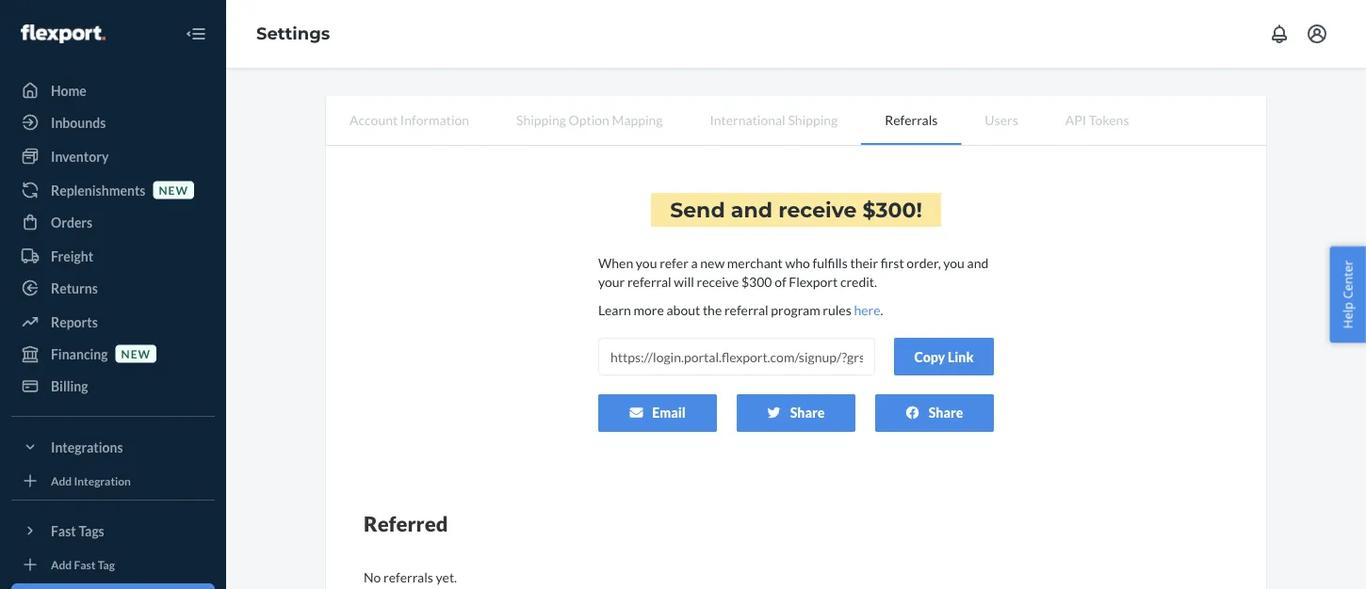Task type: locate. For each thing, give the bounding box(es) containing it.
you
[[636, 255, 657, 271], [943, 255, 965, 271]]

fast left tags
[[51, 523, 76, 539]]

1 vertical spatial add
[[51, 558, 72, 572]]

facebook image
[[906, 406, 919, 420]]

first
[[881, 255, 904, 271]]

shipping right international
[[788, 112, 838, 128]]

fast tags
[[51, 523, 104, 539]]

billing
[[51, 378, 88, 394]]

you right "order," in the top right of the page
[[943, 255, 965, 271]]

learn more about the referral program rules here .
[[598, 302, 883, 318]]

0 horizontal spatial share link
[[737, 395, 856, 433]]

0 horizontal spatial share
[[790, 405, 825, 421]]

new for financing
[[121, 347, 151, 361]]

share link
[[737, 395, 856, 433], [875, 395, 994, 433]]

receive
[[778, 197, 857, 223], [697, 274, 739, 290]]

flexport
[[789, 274, 838, 290]]

open account menu image
[[1306, 23, 1329, 45]]

1 you from the left
[[636, 255, 657, 271]]

tokens
[[1089, 112, 1129, 128]]

None text field
[[598, 338, 875, 376]]

new right a
[[700, 255, 725, 271]]

referrals
[[885, 112, 938, 128]]

referred
[[364, 512, 448, 536]]

home link
[[11, 75, 215, 106]]

0 vertical spatial add
[[51, 474, 72, 488]]

0 vertical spatial referral
[[627, 274, 671, 290]]

1 horizontal spatial you
[[943, 255, 965, 271]]

yet.
[[436, 570, 457, 586]]

receive up the
[[697, 274, 739, 290]]

share right twitter icon
[[790, 405, 825, 421]]

flexport logo image
[[21, 24, 105, 43]]

add for add integration
[[51, 474, 72, 488]]

2 share link from the left
[[875, 395, 994, 433]]

integrations
[[51, 440, 123, 456]]

.
[[881, 302, 883, 318]]

international
[[710, 112, 786, 128]]

1 horizontal spatial referral
[[725, 302, 769, 318]]

international shipping tab
[[686, 96, 861, 143]]

you left the refer
[[636, 255, 657, 271]]

1 horizontal spatial shipping
[[788, 112, 838, 128]]

1 horizontal spatial share
[[929, 405, 963, 421]]

0 vertical spatial $300
[[863, 197, 916, 223]]

2 add from the top
[[51, 558, 72, 572]]

tags
[[79, 523, 104, 539]]

envelope image
[[630, 406, 643, 420]]

copy
[[914, 349, 945, 365]]

information
[[400, 112, 469, 128]]

0 vertical spatial new
[[159, 183, 188, 197]]

$300 up first
[[863, 197, 916, 223]]

1 vertical spatial new
[[700, 255, 725, 271]]

open notifications image
[[1268, 23, 1291, 45]]

no referrals yet.
[[364, 570, 457, 586]]

0 vertical spatial receive
[[778, 197, 857, 223]]

share right facebook image
[[929, 405, 963, 421]]

when you refer a new merchant who fulfills their first order, you and your referral will receive
[[598, 255, 989, 290]]

0 horizontal spatial you
[[636, 255, 657, 271]]

account
[[350, 112, 398, 128]]

receive up fulfills
[[778, 197, 857, 223]]

more
[[634, 302, 664, 318]]

2 share from the left
[[929, 405, 963, 421]]

fast
[[51, 523, 76, 539], [74, 558, 96, 572]]

international shipping
[[710, 112, 838, 128]]

fulfills
[[813, 255, 848, 271]]

1 vertical spatial and
[[967, 255, 989, 271]]

new
[[159, 183, 188, 197], [700, 255, 725, 271], [121, 347, 151, 361]]

orders
[[51, 214, 93, 230]]

email link
[[598, 395, 717, 433]]

send
[[670, 197, 725, 223]]

0 horizontal spatial new
[[121, 347, 151, 361]]

users
[[985, 112, 1018, 128]]

and right "order," in the top right of the page
[[967, 255, 989, 271]]

inbounds
[[51, 114, 106, 131]]

0 horizontal spatial shipping
[[516, 112, 566, 128]]

1 horizontal spatial receive
[[778, 197, 857, 223]]

center
[[1339, 261, 1356, 299]]

$300 down the merchant
[[742, 274, 772, 290]]

help center
[[1339, 261, 1356, 329]]

1 horizontal spatial $300
[[863, 197, 916, 223]]

0 horizontal spatial $300
[[742, 274, 772, 290]]

reports
[[51, 314, 98, 330]]

inbounds link
[[11, 107, 215, 138]]

and inside when you refer a new merchant who fulfills their first order, you and your referral will receive
[[967, 255, 989, 271]]

add integration
[[51, 474, 131, 488]]

1 horizontal spatial new
[[159, 183, 188, 197]]

fast left tag
[[74, 558, 96, 572]]

tab list containing account information
[[326, 96, 1266, 146]]

1 share link from the left
[[737, 395, 856, 433]]

2 you from the left
[[943, 255, 965, 271]]

1 shipping from the left
[[516, 112, 566, 128]]

1 vertical spatial fast
[[74, 558, 96, 572]]

and
[[731, 197, 773, 223], [967, 255, 989, 271]]

new for replenishments
[[159, 183, 188, 197]]

$300
[[863, 197, 916, 223], [742, 274, 772, 290]]

add left integration
[[51, 474, 72, 488]]

add
[[51, 474, 72, 488], [51, 558, 72, 572]]

shipping left "option"
[[516, 112, 566, 128]]

referral up more
[[627, 274, 671, 290]]

1 horizontal spatial share link
[[875, 395, 994, 433]]

1 share from the left
[[790, 405, 825, 421]]

share
[[790, 405, 825, 421], [929, 405, 963, 421]]

tab list
[[326, 96, 1266, 146]]

2 vertical spatial new
[[121, 347, 151, 361]]

new down reports link
[[121, 347, 151, 361]]

0 horizontal spatial and
[[731, 197, 773, 223]]

add down fast tags
[[51, 558, 72, 572]]

1 vertical spatial referral
[[725, 302, 769, 318]]

financing
[[51, 346, 108, 362]]

shipping
[[516, 112, 566, 128], [788, 112, 838, 128]]

referrals
[[384, 570, 433, 586]]

help center button
[[1330, 247, 1366, 343]]

0 vertical spatial fast
[[51, 523, 76, 539]]

tag
[[98, 558, 115, 572]]

0 horizontal spatial referral
[[627, 274, 671, 290]]

referral right the
[[725, 302, 769, 318]]

share for twitter icon
[[790, 405, 825, 421]]

email
[[652, 405, 686, 421]]

settings link
[[256, 23, 330, 44]]

0 horizontal spatial receive
[[697, 274, 739, 290]]

and up the merchant
[[731, 197, 773, 223]]

credit.
[[840, 274, 877, 290]]

settings
[[256, 23, 330, 44]]

referral
[[627, 274, 671, 290], [725, 302, 769, 318]]

users tab
[[961, 96, 1042, 143]]

add integration link
[[11, 470, 215, 493]]

their
[[850, 255, 878, 271]]

account information tab
[[326, 96, 493, 143]]

1 vertical spatial receive
[[697, 274, 739, 290]]

2 horizontal spatial new
[[700, 255, 725, 271]]

new up the orders link on the top
[[159, 183, 188, 197]]

1 horizontal spatial and
[[967, 255, 989, 271]]

billing link
[[11, 371, 215, 401]]

1 add from the top
[[51, 474, 72, 488]]

0 vertical spatial and
[[731, 197, 773, 223]]

share for facebook image
[[929, 405, 963, 421]]

here link
[[854, 302, 881, 318]]



Task type: vqa. For each thing, say whether or not it's contained in the screenshot.
Inventory link at the left
yes



Task type: describe. For each thing, give the bounding box(es) containing it.
api tokens tab
[[1042, 96, 1153, 143]]

freight link
[[11, 241, 215, 271]]

link
[[948, 349, 974, 365]]

of
[[775, 274, 786, 290]]

who
[[785, 255, 810, 271]]

integration
[[74, 474, 131, 488]]

twitter image
[[768, 406, 781, 420]]

order,
[[907, 255, 941, 271]]

1 vertical spatial $300
[[742, 274, 772, 290]]

here
[[854, 302, 881, 318]]

close navigation image
[[185, 23, 207, 45]]

shipping option mapping
[[516, 112, 663, 128]]

the
[[703, 302, 722, 318]]

copy link button
[[894, 338, 994, 376]]

inventory link
[[11, 141, 215, 171]]

api
[[1065, 112, 1086, 128]]

merchant
[[727, 255, 783, 271]]

inventory
[[51, 148, 109, 164]]

when
[[598, 255, 633, 271]]

fast tags button
[[11, 516, 215, 547]]

account information
[[350, 112, 469, 128]]

send and receive $300 !
[[670, 197, 922, 223]]

api tokens
[[1065, 112, 1129, 128]]

rules
[[823, 302, 852, 318]]

your
[[598, 274, 625, 290]]

learn
[[598, 302, 631, 318]]

a
[[691, 255, 698, 271]]

referrals tab
[[861, 96, 961, 145]]

returns
[[51, 280, 98, 296]]

freight
[[51, 248, 93, 264]]

returns link
[[11, 273, 215, 303]]

receive inside when you refer a new merchant who fulfills their first order, you and your referral will receive
[[697, 274, 739, 290]]

add for add fast tag
[[51, 558, 72, 572]]

add fast tag link
[[11, 554, 215, 577]]

referral inside when you refer a new merchant who fulfills their first order, you and your referral will receive
[[627, 274, 671, 290]]

integrations button
[[11, 432, 215, 463]]

help
[[1339, 302, 1356, 329]]

home
[[51, 82, 87, 98]]

replenishments
[[51, 182, 146, 198]]

2 shipping from the left
[[788, 112, 838, 128]]

fast inside dropdown button
[[51, 523, 76, 539]]

will
[[674, 274, 694, 290]]

shipping option mapping tab
[[493, 96, 686, 143]]

mapping
[[612, 112, 663, 128]]

reports link
[[11, 307, 215, 337]]

$300 of flexport credit.
[[742, 274, 877, 290]]

about
[[667, 302, 700, 318]]

!
[[916, 197, 922, 223]]

program
[[771, 302, 820, 318]]

add fast tag
[[51, 558, 115, 572]]

option
[[569, 112, 609, 128]]

orders link
[[11, 207, 215, 237]]

copy link
[[914, 349, 974, 365]]

no
[[364, 570, 381, 586]]

refer
[[660, 255, 689, 271]]

new inside when you refer a new merchant who fulfills their first order, you and your referral will receive
[[700, 255, 725, 271]]



